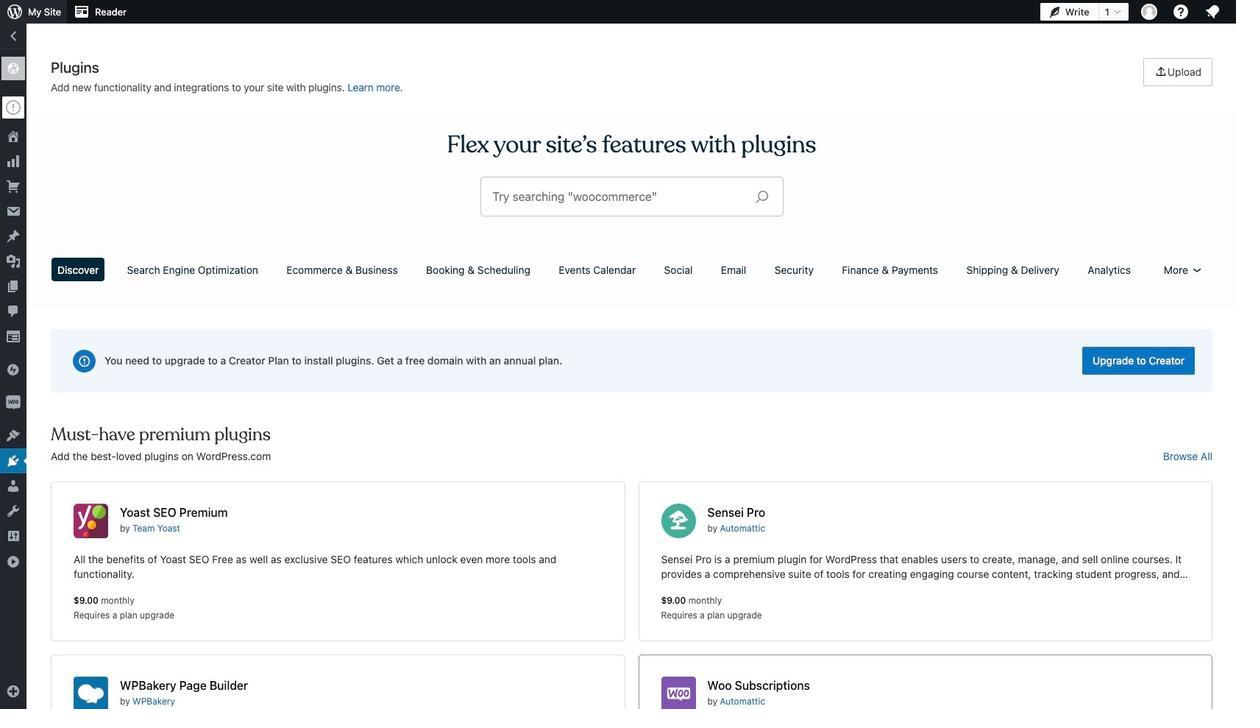 Task type: locate. For each thing, give the bounding box(es) containing it.
plugin icon image
[[74, 504, 108, 538], [662, 504, 696, 538], [74, 677, 108, 709], [662, 677, 696, 709]]

img image
[[6, 362, 21, 377], [6, 395, 21, 410]]

None search field
[[481, 177, 783, 216]]

0 vertical spatial img image
[[6, 362, 21, 377]]

manage your notifications image
[[1205, 3, 1222, 21]]

main content
[[46, 58, 1218, 709]]

1 vertical spatial img image
[[6, 395, 21, 410]]

my profile image
[[1142, 4, 1158, 20]]

1 img image from the top
[[6, 362, 21, 377]]

Search search field
[[493, 177, 744, 216]]



Task type: describe. For each thing, give the bounding box(es) containing it.
help image
[[1173, 3, 1191, 21]]

open search image
[[744, 186, 781, 207]]

2 img image from the top
[[6, 395, 21, 410]]



Task type: vqa. For each thing, say whether or not it's contained in the screenshot.
bottommost img
yes



